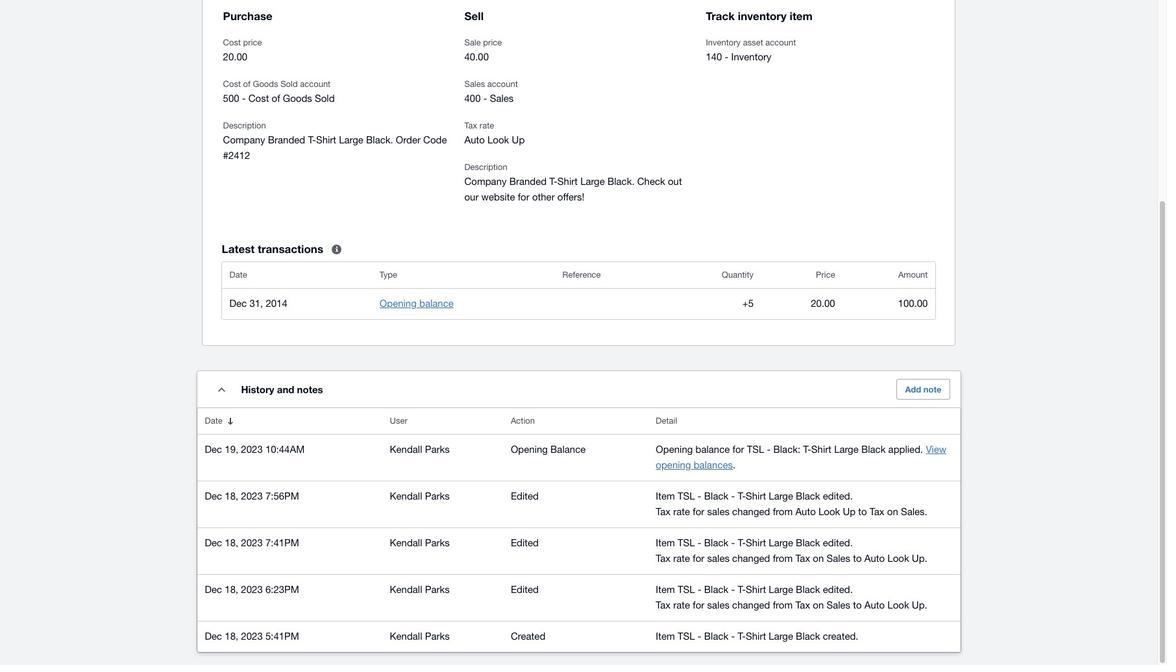 Task type: vqa. For each thing, say whether or not it's contained in the screenshot.
6110
no



Task type: describe. For each thing, give the bounding box(es) containing it.
item for dec 18, 2023 7:41pm
[[656, 538, 675, 549]]

dec 18, 2023 7:56pm
[[205, 491, 299, 502]]

18, for dec 18, 2023 5:41pm
[[225, 631, 238, 642]]

18, for dec 18, 2023 7:56pm
[[225, 491, 238, 502]]

large inside description company branded t-shirt large black.  order code #2412
[[339, 134, 364, 145]]

date button
[[197, 408, 382, 434]]

opening balance
[[380, 298, 454, 309]]

description for #2412
[[223, 121, 266, 131]]

view
[[926, 444, 947, 455]]

check
[[637, 176, 665, 187]]

sales account 400 - sales
[[465, 79, 518, 104]]

sale price 40.00
[[465, 38, 502, 62]]

parks for dec 19, 2023 10:44am
[[425, 444, 450, 455]]

for for dec 18, 2023 6:23pm
[[693, 600, 705, 611]]

dec 31, 2014
[[230, 298, 288, 309]]

tsl for dec 18, 2023 5:41pm
[[678, 631, 695, 642]]

opening for opening balance
[[511, 444, 548, 455]]

and
[[277, 384, 294, 395]]

kendall for dec 18, 2023 7:56pm
[[390, 491, 422, 502]]

cost for 20.00
[[223, 38, 241, 47]]

shirt inside item tsl - black - t-shirt large black edited. tax rate for sales changed from auto look up to tax on sales.
[[746, 491, 766, 502]]

2023 for 10:44am
[[241, 444, 263, 455]]

500
[[223, 93, 239, 104]]

sales for dec 18, 2023 6:23pm
[[707, 600, 730, 611]]

item tsl - black - t-shirt large black created.
[[656, 631, 859, 642]]

sell
[[465, 9, 484, 23]]

18, for dec 18, 2023 6:23pm
[[225, 584, 238, 595]]

kendall parks for 7:56pm
[[390, 491, 450, 502]]

dec 18, 2023 5:41pm
[[205, 631, 299, 642]]

- inside sales account 400 - sales
[[483, 93, 487, 104]]

up inside item tsl - black - t-shirt large black edited. tax rate for sales changed from auto look up to tax on sales.
[[843, 506, 856, 517]]

add note button
[[897, 379, 950, 400]]

dec 19, 2023 10:44am
[[205, 444, 305, 455]]

from for dec 18, 2023 6:23pm
[[773, 600, 793, 611]]

edited for 7:56pm
[[511, 491, 539, 502]]

parks for dec 18, 2023 7:56pm
[[425, 491, 450, 502]]

reference
[[563, 270, 601, 280]]

kendall for dec 18, 2023 6:23pm
[[390, 584, 422, 595]]

opening
[[656, 460, 691, 471]]

balance for opening balance
[[419, 298, 454, 309]]

dec for dec 18, 2023 7:41pm
[[205, 538, 222, 549]]

price
[[816, 270, 835, 280]]

- inside inventory asset account 140 - inventory
[[725, 51, 729, 62]]

from for dec 18, 2023 7:41pm
[[773, 553, 793, 564]]

user button
[[382, 408, 503, 434]]

item for dec 18, 2023 5:41pm
[[656, 631, 675, 642]]

rate for 7:41pm
[[674, 553, 690, 564]]

changed for dec 18, 2023 6:23pm
[[732, 600, 770, 611]]

edited. for dec 18, 2023 6:23pm
[[823, 584, 853, 595]]

to for dec 18, 2023 7:56pm
[[859, 506, 867, 517]]

notes
[[297, 384, 323, 395]]

balance
[[551, 444, 586, 455]]

type
[[380, 270, 397, 280]]

edited for 7:41pm
[[511, 538, 539, 549]]

out
[[668, 176, 682, 187]]

kendall parks for 7:41pm
[[390, 538, 450, 549]]

add note
[[905, 384, 942, 395]]

opening balance for tsl - black: t-shirt large black applied.
[[656, 444, 926, 455]]

to for dec 18, 2023 7:41pm
[[853, 553, 862, 564]]

opening balance
[[511, 444, 586, 455]]

dec for dec 18, 2023 7:56pm
[[205, 491, 222, 502]]

view opening balances
[[656, 444, 947, 471]]

parks for dec 18, 2023 6:23pm
[[425, 584, 450, 595]]

kendall parks for 6:23pm
[[390, 584, 450, 595]]

description company branded t-shirt large black.  order code #2412
[[223, 121, 447, 161]]

latest transactions
[[222, 242, 323, 256]]

created
[[511, 631, 546, 642]]

sales.
[[901, 506, 928, 517]]

toggle image
[[218, 387, 225, 392]]

2014
[[266, 298, 288, 309]]

toggle button
[[209, 377, 235, 403]]

- inside cost of goods sold account 500 - cost of goods sold
[[242, 93, 246, 104]]

user
[[390, 416, 408, 426]]

auto inside item tsl - black - t-shirt large black edited. tax rate for sales changed from auto look up to tax on sales.
[[796, 506, 816, 517]]

cost price 20.00
[[223, 38, 262, 62]]

0 horizontal spatial of
[[243, 79, 251, 89]]

account inside cost of goods sold account 500 - cost of goods sold
[[300, 79, 331, 89]]

for for dec 18, 2023 7:56pm
[[693, 506, 705, 517]]

sales for dec 18, 2023 7:56pm
[[707, 506, 730, 517]]

20.00 inside cost price 20.00
[[223, 51, 247, 62]]

auto inside tax rate auto look up
[[465, 134, 485, 145]]

description for our
[[465, 162, 508, 172]]

rate for 7:56pm
[[674, 506, 690, 517]]

edited. for dec 18, 2023 7:41pm
[[823, 538, 853, 549]]

track inventory item
[[706, 9, 813, 23]]

note
[[924, 384, 942, 395]]

1 vertical spatial inventory
[[731, 51, 772, 62]]

date inside the list of transactions element
[[230, 270, 247, 280]]

to for dec 18, 2023 6:23pm
[[853, 600, 862, 611]]

account inside inventory asset account 140 - inventory
[[766, 38, 796, 47]]

up inside tax rate auto look up
[[512, 134, 525, 145]]

detail
[[656, 416, 677, 426]]

description company branded t-shirt large black.  check out our website for other offers!
[[465, 162, 682, 203]]

from for dec 18, 2023 7:56pm
[[773, 506, 793, 517]]

2023 for 6:23pm
[[241, 584, 263, 595]]

18, for dec 18, 2023 7:41pm
[[225, 538, 238, 549]]

add
[[905, 384, 921, 395]]

history
[[241, 384, 274, 395]]

#2412
[[223, 150, 250, 161]]

tsl for dec 18, 2023 7:56pm
[[678, 491, 695, 502]]

1 vertical spatial sold
[[315, 93, 335, 104]]

t- inside description company branded t-shirt large black.  check out our website for other offers!
[[550, 176, 558, 187]]

31,
[[250, 298, 263, 309]]

shirt inside description company branded t-shirt large black.  order code #2412
[[316, 134, 336, 145]]

tsl for dec 18, 2023 6:23pm
[[678, 584, 695, 595]]

purchase
[[223, 9, 273, 23]]

dec for dec 18, 2023 6:23pm
[[205, 584, 222, 595]]

list of history for this document element
[[197, 408, 961, 653]]

action
[[511, 416, 535, 426]]

track
[[706, 9, 735, 23]]

2023 for 7:41pm
[[241, 538, 263, 549]]

1 vertical spatial goods
[[283, 93, 312, 104]]

company for our
[[465, 176, 507, 187]]

rate for 6:23pm
[[674, 600, 690, 611]]

+5
[[743, 298, 754, 309]]

2023 for 7:56pm
[[241, 491, 263, 502]]

offers!
[[558, 192, 585, 203]]

2 vertical spatial cost
[[249, 93, 269, 104]]

code
[[423, 134, 447, 145]]

kendall parks for 10:44am
[[390, 444, 450, 455]]

large inside item tsl - black - t-shirt large black edited. tax rate for sales changed from auto look up to tax on sales.
[[769, 491, 793, 502]]

on for dec 18, 2023 7:41pm
[[813, 553, 824, 564]]

transactions
[[258, 242, 323, 256]]

item for dec 18, 2023 7:56pm
[[656, 491, 675, 502]]

kendall for dec 18, 2023 5:41pm
[[390, 631, 422, 642]]

action button
[[503, 408, 648, 434]]

black. for order
[[366, 134, 393, 145]]

applied.
[[889, 444, 923, 455]]



Task type: locate. For each thing, give the bounding box(es) containing it.
t-
[[308, 134, 316, 145], [550, 176, 558, 187], [803, 444, 812, 455], [738, 491, 746, 502], [738, 538, 746, 549], [738, 584, 746, 595], [738, 631, 746, 642]]

0 horizontal spatial balance
[[419, 298, 454, 309]]

changed inside item tsl - black - t-shirt large black edited. tax rate for sales changed from auto look up to tax on sales.
[[732, 506, 770, 517]]

item tsl - black - t-shirt large black edited. tax rate for sales changed from tax on sales to auto look up. for 7:41pm
[[656, 538, 928, 564]]

view opening balances link
[[656, 444, 947, 471]]

cost of goods sold account 500 - cost of goods sold
[[223, 79, 335, 104]]

latest
[[222, 242, 255, 256]]

1 kendall parks from the top
[[390, 444, 450, 455]]

2023 left 7:41pm
[[241, 538, 263, 549]]

date inside button
[[205, 416, 223, 426]]

0 horizontal spatial branded
[[268, 134, 305, 145]]

1 vertical spatial company
[[465, 176, 507, 187]]

item tsl - black - t-shirt large black edited. tax rate for sales changed from tax on sales to auto look up. down item tsl - black - t-shirt large black edited. tax rate for sales changed from auto look up to tax on sales.
[[656, 538, 928, 564]]

date
[[230, 270, 247, 280], [205, 416, 223, 426]]

1 horizontal spatial up
[[843, 506, 856, 517]]

5:41pm
[[265, 631, 299, 642]]

kendall for dec 19, 2023 10:44am
[[390, 444, 422, 455]]

cost for goods
[[223, 79, 241, 89]]

1 horizontal spatial sold
[[315, 93, 335, 104]]

3 changed from the top
[[732, 600, 770, 611]]

5 kendall parks from the top
[[390, 631, 450, 642]]

0 horizontal spatial description
[[223, 121, 266, 131]]

large down the view opening balances
[[769, 491, 793, 502]]

of down cost price 20.00
[[243, 79, 251, 89]]

1 price from the left
[[243, 38, 262, 47]]

tax inside tax rate auto look up
[[465, 121, 477, 131]]

black. inside description company branded t-shirt large black.  order code #2412
[[366, 134, 393, 145]]

0 vertical spatial sales
[[707, 506, 730, 517]]

1 vertical spatial changed
[[732, 553, 770, 564]]

account up description company branded t-shirt large black.  order code #2412
[[300, 79, 331, 89]]

4 kendall parks from the top
[[390, 584, 450, 595]]

more info image
[[323, 236, 349, 262]]

from
[[773, 506, 793, 517], [773, 553, 793, 564], [773, 600, 793, 611]]

1 kendall from the top
[[390, 444, 422, 455]]

item for dec 18, 2023 6:23pm
[[656, 584, 675, 595]]

dec for dec 19, 2023 10:44am
[[205, 444, 222, 455]]

parks for dec 18, 2023 7:41pm
[[425, 538, 450, 549]]

19,
[[225, 444, 238, 455]]

4 item from the top
[[656, 631, 675, 642]]

1 sales from the top
[[707, 506, 730, 517]]

dec down dec 18, 2023 7:56pm
[[205, 538, 222, 549]]

edited. down the view opening balances
[[823, 491, 853, 502]]

item tsl - black - t-shirt large black edited. tax rate for sales changed from tax on sales to auto look up. for 6:23pm
[[656, 584, 928, 611]]

18, left the 5:41pm
[[225, 631, 238, 642]]

0 vertical spatial balance
[[419, 298, 454, 309]]

auto
[[465, 134, 485, 145], [796, 506, 816, 517], [865, 553, 885, 564], [865, 600, 885, 611]]

1 vertical spatial 20.00
[[811, 298, 835, 309]]

2 kendall parks from the top
[[390, 491, 450, 502]]

dec up dec 18, 2023 5:41pm on the left bottom
[[205, 584, 222, 595]]

2 item tsl - black - t-shirt large black edited. tax rate for sales changed from tax on sales to auto look up. from the top
[[656, 584, 928, 611]]

opening down action
[[511, 444, 548, 455]]

up. for dec 18, 2023 7:41pm
[[912, 553, 928, 564]]

price for 40.00
[[483, 38, 502, 47]]

branded up other
[[509, 176, 547, 187]]

1 horizontal spatial company
[[465, 176, 507, 187]]

cost down purchase
[[223, 38, 241, 47]]

shirt
[[316, 134, 336, 145], [558, 176, 578, 187], [812, 444, 832, 455], [746, 491, 766, 502], [746, 538, 766, 549], [746, 584, 766, 595], [746, 631, 766, 642]]

tsl for dec 18, 2023 7:41pm
[[678, 538, 695, 549]]

inventory up 140
[[706, 38, 741, 47]]

inventory down asset at the top of the page
[[731, 51, 772, 62]]

2023 left the 6:23pm
[[241, 584, 263, 595]]

company inside description company branded t-shirt large black.  order code #2412
[[223, 134, 265, 145]]

balance for opening balance for tsl - black: t-shirt large black applied.
[[696, 444, 730, 455]]

dec 18, 2023 7:41pm
[[205, 538, 299, 549]]

description
[[223, 121, 266, 131], [465, 162, 508, 172]]

branded for our
[[509, 176, 547, 187]]

2 vertical spatial sales
[[707, 600, 730, 611]]

from down the view opening balances
[[773, 506, 793, 517]]

item inside item tsl - black - t-shirt large black edited. tax rate for sales changed from auto look up to tax on sales.
[[656, 491, 675, 502]]

edited. down item tsl - black - t-shirt large black edited. tax rate for sales changed from auto look up to tax on sales.
[[823, 538, 853, 549]]

up. for dec 18, 2023 6:23pm
[[912, 600, 928, 611]]

item tsl - black - t-shirt large black edited. tax rate for sales changed from tax on sales to auto look up.
[[656, 538, 928, 564], [656, 584, 928, 611]]

2 sales from the top
[[707, 553, 730, 564]]

3 kendall from the top
[[390, 538, 422, 549]]

0 vertical spatial description
[[223, 121, 266, 131]]

3 parks from the top
[[425, 538, 450, 549]]

kendall
[[390, 444, 422, 455], [390, 491, 422, 502], [390, 538, 422, 549], [390, 584, 422, 595], [390, 631, 422, 642]]

0 vertical spatial edited
[[511, 491, 539, 502]]

branded down cost of goods sold account 500 - cost of goods sold
[[268, 134, 305, 145]]

price right sale on the left of the page
[[483, 38, 502, 47]]

1 vertical spatial on
[[813, 553, 824, 564]]

2 horizontal spatial opening
[[656, 444, 693, 455]]

tsl inside item tsl - black - t-shirt large black edited. tax rate for sales changed from auto look up to tax on sales.
[[678, 491, 695, 502]]

sales
[[465, 79, 485, 89], [490, 93, 514, 104], [827, 553, 851, 564], [827, 600, 851, 611]]

0 vertical spatial company
[[223, 134, 265, 145]]

opening inside the list of transactions element
[[380, 298, 417, 309]]

1 vertical spatial cost
[[223, 79, 241, 89]]

2 price from the left
[[483, 38, 502, 47]]

branded for #2412
[[268, 134, 305, 145]]

description up website
[[465, 162, 508, 172]]

2 vertical spatial edited.
[[823, 584, 853, 595]]

18, down 19,
[[225, 491, 238, 502]]

account
[[766, 38, 796, 47], [300, 79, 331, 89], [488, 79, 518, 89]]

account inside sales account 400 - sales
[[488, 79, 518, 89]]

on left sales.
[[887, 506, 898, 517]]

3 edited. from the top
[[823, 584, 853, 595]]

from up item tsl - black - t-shirt large black created.
[[773, 600, 793, 611]]

2 from from the top
[[773, 553, 793, 564]]

rate inside tax rate auto look up
[[480, 121, 494, 131]]

edited for 6:23pm
[[511, 584, 539, 595]]

18,
[[225, 491, 238, 502], [225, 538, 238, 549], [225, 584, 238, 595], [225, 631, 238, 642]]

quantity
[[722, 270, 754, 280]]

2 edited from the top
[[511, 538, 539, 549]]

0 vertical spatial 20.00
[[223, 51, 247, 62]]

black
[[862, 444, 886, 455], [704, 491, 729, 502], [796, 491, 820, 502], [704, 538, 729, 549], [796, 538, 820, 549], [704, 584, 729, 595], [796, 584, 820, 595], [704, 631, 729, 642], [796, 631, 820, 642]]

kendall for dec 18, 2023 7:41pm
[[390, 538, 422, 549]]

on up created.
[[813, 600, 824, 611]]

shirt inside description company branded t-shirt large black.  check out our website for other offers!
[[558, 176, 578, 187]]

edited.
[[823, 491, 853, 502], [823, 538, 853, 549], [823, 584, 853, 595]]

4 kendall from the top
[[390, 584, 422, 595]]

40.00
[[465, 51, 489, 62]]

cost inside cost price 20.00
[[223, 38, 241, 47]]

2 2023 from the top
[[241, 491, 263, 502]]

0 vertical spatial of
[[243, 79, 251, 89]]

of right the 500
[[272, 93, 280, 104]]

of
[[243, 79, 251, 89], [272, 93, 280, 104]]

0 horizontal spatial goods
[[253, 79, 278, 89]]

changed for dec 18, 2023 7:56pm
[[732, 506, 770, 517]]

dec inside the list of transactions element
[[230, 298, 247, 309]]

cost right the 500
[[249, 93, 269, 104]]

branded inside description company branded t-shirt large black.  check out our website for other offers!
[[509, 176, 547, 187]]

balances
[[694, 460, 733, 471]]

20.00
[[223, 51, 247, 62], [811, 298, 835, 309]]

history and notes
[[241, 384, 323, 395]]

0 vertical spatial item tsl - black - t-shirt large black edited. tax rate for sales changed from tax on sales to auto look up.
[[656, 538, 928, 564]]

dec left 19,
[[205, 444, 222, 455]]

1 vertical spatial description
[[465, 162, 508, 172]]

2 vertical spatial to
[[853, 600, 862, 611]]

1 vertical spatial black.
[[608, 176, 635, 187]]

1 horizontal spatial goods
[[283, 93, 312, 104]]

2 vertical spatial edited
[[511, 584, 539, 595]]

opening up opening
[[656, 444, 693, 455]]

10:44am
[[265, 444, 305, 455]]

sales inside item tsl - black - t-shirt large black edited. tax rate for sales changed from auto look up to tax on sales.
[[707, 506, 730, 517]]

our
[[465, 192, 479, 203]]

changed
[[732, 506, 770, 517], [732, 553, 770, 564], [732, 600, 770, 611]]

2023 right 19,
[[241, 444, 263, 455]]

dec up dec 18, 2023 7:41pm
[[205, 491, 222, 502]]

4 parks from the top
[[425, 584, 450, 595]]

large left created.
[[769, 631, 793, 642]]

1 horizontal spatial of
[[272, 93, 280, 104]]

edited. inside item tsl - black - t-shirt large black edited. tax rate for sales changed from auto look up to tax on sales.
[[823, 491, 853, 502]]

item
[[790, 9, 813, 23]]

asset
[[743, 38, 763, 47]]

black. inside description company branded t-shirt large black.  check out our website for other offers!
[[608, 176, 635, 187]]

2 vertical spatial from
[[773, 600, 793, 611]]

0 horizontal spatial 20.00
[[223, 51, 247, 62]]

t- inside description company branded t-shirt large black.  order code #2412
[[308, 134, 316, 145]]

0 vertical spatial edited.
[[823, 491, 853, 502]]

0 vertical spatial on
[[887, 506, 898, 517]]

1 edited from the top
[[511, 491, 539, 502]]

large down the detail button
[[834, 444, 859, 455]]

0 vertical spatial to
[[859, 506, 867, 517]]

1 horizontal spatial opening
[[511, 444, 548, 455]]

item tsl - black - t-shirt large black edited. tax rate for sales changed from auto look up to tax on sales.
[[656, 491, 928, 517]]

price inside cost price 20.00
[[243, 38, 262, 47]]

edited. for dec 18, 2023 7:56pm
[[823, 491, 853, 502]]

edited. up created.
[[823, 584, 853, 595]]

1 changed from the top
[[732, 506, 770, 517]]

black. left check
[[608, 176, 635, 187]]

black. left order
[[366, 134, 393, 145]]

400
[[465, 93, 481, 104]]

inventory asset account 140 - inventory
[[706, 38, 796, 62]]

dec
[[230, 298, 247, 309], [205, 444, 222, 455], [205, 491, 222, 502], [205, 538, 222, 549], [205, 584, 222, 595], [205, 631, 222, 642]]

description inside description company branded t-shirt large black.  check out our website for other offers!
[[465, 162, 508, 172]]

140
[[706, 51, 722, 62]]

2023 for 5:41pm
[[241, 631, 263, 642]]

1 horizontal spatial balance
[[696, 444, 730, 455]]

2 item from the top
[[656, 538, 675, 549]]

from down item tsl - black - t-shirt large black edited. tax rate for sales changed from auto look up to tax on sales.
[[773, 553, 793, 564]]

1 2023 from the top
[[241, 444, 263, 455]]

balance inside list of history for this document element
[[696, 444, 730, 455]]

2 edited. from the top
[[823, 538, 853, 549]]

amount
[[899, 270, 928, 280]]

3 item from the top
[[656, 584, 675, 595]]

3 kendall parks from the top
[[390, 538, 450, 549]]

account right asset at the top of the page
[[766, 38, 796, 47]]

3 2023 from the top
[[241, 538, 263, 549]]

dec left 31,
[[230, 298, 247, 309]]

sale
[[465, 38, 481, 47]]

2 vertical spatial changed
[[732, 600, 770, 611]]

0 vertical spatial black.
[[366, 134, 393, 145]]

0 horizontal spatial opening
[[380, 298, 417, 309]]

0 horizontal spatial date
[[205, 416, 223, 426]]

large down item tsl - black - t-shirt large black edited. tax rate for sales changed from auto look up to tax on sales.
[[769, 538, 793, 549]]

account down "40.00"
[[488, 79, 518, 89]]

tax
[[465, 121, 477, 131], [656, 506, 671, 517], [870, 506, 885, 517], [656, 553, 671, 564], [796, 553, 810, 564], [656, 600, 671, 611], [796, 600, 810, 611]]

0 horizontal spatial price
[[243, 38, 262, 47]]

0 vertical spatial changed
[[732, 506, 770, 517]]

0 vertical spatial inventory
[[706, 38, 741, 47]]

3 sales from the top
[[707, 600, 730, 611]]

0 vertical spatial sold
[[281, 79, 298, 89]]

0 vertical spatial date
[[230, 270, 247, 280]]

for inside item tsl - black - t-shirt large black edited. tax rate for sales changed from auto look up to tax on sales.
[[693, 506, 705, 517]]

goods down cost price 20.00
[[253, 79, 278, 89]]

large up item tsl - black - t-shirt large black created.
[[769, 584, 793, 595]]

5 kendall from the top
[[390, 631, 422, 642]]

up
[[512, 134, 525, 145], [843, 506, 856, 517]]

cost up the 500
[[223, 79, 241, 89]]

4 18, from the top
[[225, 631, 238, 642]]

tax rate auto look up
[[465, 121, 525, 145]]

1 vertical spatial balance
[[696, 444, 730, 455]]

cost
[[223, 38, 241, 47], [223, 79, 241, 89], [249, 93, 269, 104]]

branded inside description company branded t-shirt large black.  order code #2412
[[268, 134, 305, 145]]

on for dec 18, 2023 6:23pm
[[813, 600, 824, 611]]

parks for dec 18, 2023 5:41pm
[[425, 631, 450, 642]]

company inside description company branded t-shirt large black.  check out our website for other offers!
[[465, 176, 507, 187]]

1 from from the top
[[773, 506, 793, 517]]

on down item tsl - black - t-shirt large black edited. tax rate for sales changed from auto look up to tax on sales.
[[813, 553, 824, 564]]

1 vertical spatial branded
[[509, 176, 547, 187]]

large
[[339, 134, 364, 145], [581, 176, 605, 187], [834, 444, 859, 455], [769, 491, 793, 502], [769, 538, 793, 549], [769, 584, 793, 595], [769, 631, 793, 642]]

company up website
[[465, 176, 507, 187]]

1 horizontal spatial 20.00
[[811, 298, 835, 309]]

for inside description company branded t-shirt large black.  check out our website for other offers!
[[518, 192, 530, 203]]

kendall parks
[[390, 444, 450, 455], [390, 491, 450, 502], [390, 538, 450, 549], [390, 584, 450, 595], [390, 631, 450, 642]]

large inside description company branded t-shirt large black.  check out our website for other offers!
[[581, 176, 605, 187]]

1 item from the top
[[656, 491, 675, 502]]

date down toggle icon at the left of the page
[[205, 416, 223, 426]]

rate
[[480, 121, 494, 131], [674, 506, 690, 517], [674, 553, 690, 564], [674, 600, 690, 611]]

black.
[[366, 134, 393, 145], [608, 176, 635, 187]]

price inside sale price 40.00
[[483, 38, 502, 47]]

2 up. from the top
[[912, 600, 928, 611]]

date down latest
[[230, 270, 247, 280]]

2 changed from the top
[[732, 553, 770, 564]]

dec for dec 31, 2014
[[230, 298, 247, 309]]

goods
[[253, 79, 278, 89], [283, 93, 312, 104]]

1 horizontal spatial date
[[230, 270, 247, 280]]

1 horizontal spatial price
[[483, 38, 502, 47]]

1 horizontal spatial branded
[[509, 176, 547, 187]]

1 18, from the top
[[225, 491, 238, 502]]

dec for dec 18, 2023 5:41pm
[[205, 631, 222, 642]]

1 horizontal spatial black.
[[608, 176, 635, 187]]

0 vertical spatial up
[[512, 134, 525, 145]]

opening for opening balance for tsl - black: t-shirt large black applied.
[[656, 444, 693, 455]]

1 vertical spatial edited
[[511, 538, 539, 549]]

1 edited. from the top
[[823, 491, 853, 502]]

tsl
[[747, 444, 764, 455], [678, 491, 695, 502], [678, 538, 695, 549], [678, 584, 695, 595], [678, 631, 695, 642]]

2 vertical spatial on
[[813, 600, 824, 611]]

t- inside item tsl - black - t-shirt large black edited. tax rate for sales changed from auto look up to tax on sales.
[[738, 491, 746, 502]]

on inside item tsl - black - t-shirt large black edited. tax rate for sales changed from auto look up to tax on sales.
[[887, 506, 898, 517]]

2 horizontal spatial account
[[766, 38, 796, 47]]

opening down type
[[380, 298, 417, 309]]

dec 18, 2023 6:23pm
[[205, 584, 299, 595]]

0 vertical spatial branded
[[268, 134, 305, 145]]

1 vertical spatial to
[[853, 553, 862, 564]]

description inside description company branded t-shirt large black.  order code #2412
[[223, 121, 266, 131]]

.
[[733, 460, 736, 471]]

large left order
[[339, 134, 364, 145]]

1 horizontal spatial description
[[465, 162, 508, 172]]

1 horizontal spatial account
[[488, 79, 518, 89]]

0 vertical spatial from
[[773, 506, 793, 517]]

2 18, from the top
[[225, 538, 238, 549]]

1 parks from the top
[[425, 444, 450, 455]]

rate inside item tsl - black - t-shirt large black edited. tax rate for sales changed from auto look up to tax on sales.
[[674, 506, 690, 517]]

2 parks from the top
[[425, 491, 450, 502]]

18, left 7:41pm
[[225, 538, 238, 549]]

1 vertical spatial from
[[773, 553, 793, 564]]

detail button
[[648, 408, 961, 434]]

sales for dec 18, 2023 7:41pm
[[707, 553, 730, 564]]

0 horizontal spatial black.
[[366, 134, 393, 145]]

7:41pm
[[265, 538, 299, 549]]

6:23pm
[[265, 584, 299, 595]]

order
[[396, 134, 421, 145]]

for for dec 18, 2023 7:41pm
[[693, 553, 705, 564]]

18, left the 6:23pm
[[225, 584, 238, 595]]

opening
[[380, 298, 417, 309], [511, 444, 548, 455], [656, 444, 693, 455]]

2023 left 7:56pm
[[241, 491, 263, 502]]

large up offers!
[[581, 176, 605, 187]]

100.00
[[898, 298, 928, 309]]

black. for check
[[608, 176, 635, 187]]

balance inside the list of transactions element
[[419, 298, 454, 309]]

20.00 down price at the top right of page
[[811, 298, 835, 309]]

1 vertical spatial edited.
[[823, 538, 853, 549]]

0 horizontal spatial sold
[[281, 79, 298, 89]]

description down the 500
[[223, 121, 266, 131]]

sales
[[707, 506, 730, 517], [707, 553, 730, 564], [707, 600, 730, 611]]

3 18, from the top
[[225, 584, 238, 595]]

1 vertical spatial sales
[[707, 553, 730, 564]]

3 from from the top
[[773, 600, 793, 611]]

item tsl - black - t-shirt large black edited. tax rate for sales changed from tax on sales to auto look up. up item tsl - black - t-shirt large black created.
[[656, 584, 928, 611]]

5 2023 from the top
[[241, 631, 263, 642]]

1 vertical spatial date
[[205, 416, 223, 426]]

dec down dec 18, 2023 6:23pm
[[205, 631, 222, 642]]

1 vertical spatial of
[[272, 93, 280, 104]]

look inside item tsl - black - t-shirt large black edited. tax rate for sales changed from auto look up to tax on sales.
[[819, 506, 840, 517]]

to inside item tsl - black - t-shirt large black edited. tax rate for sales changed from auto look up to tax on sales.
[[859, 506, 867, 517]]

company up #2412 at the top of the page
[[223, 134, 265, 145]]

2 kendall from the top
[[390, 491, 422, 502]]

0 horizontal spatial up
[[512, 134, 525, 145]]

0 vertical spatial up.
[[912, 553, 928, 564]]

0 vertical spatial cost
[[223, 38, 241, 47]]

price down purchase
[[243, 38, 262, 47]]

20.00 up the 500
[[223, 51, 247, 62]]

20.00 inside the list of transactions element
[[811, 298, 835, 309]]

0 vertical spatial goods
[[253, 79, 278, 89]]

opening for opening balance
[[380, 298, 417, 309]]

opening balance link
[[380, 298, 454, 309]]

goods up description company branded t-shirt large black.  order code #2412
[[283, 93, 312, 104]]

inventory
[[738, 9, 787, 23]]

list of transactions element
[[222, 262, 936, 319]]

5 parks from the top
[[425, 631, 450, 642]]

1 vertical spatial up.
[[912, 600, 928, 611]]

inventory
[[706, 38, 741, 47], [731, 51, 772, 62]]

4 2023 from the top
[[241, 584, 263, 595]]

black:
[[774, 444, 801, 455]]

from inside item tsl - black - t-shirt large black edited. tax rate for sales changed from auto look up to tax on sales.
[[773, 506, 793, 517]]

other
[[532, 192, 555, 203]]

2023 left the 5:41pm
[[241, 631, 263, 642]]

7:56pm
[[265, 491, 299, 502]]

up.
[[912, 553, 928, 564], [912, 600, 928, 611]]

price for 20.00
[[243, 38, 262, 47]]

company for #2412
[[223, 134, 265, 145]]

to
[[859, 506, 867, 517], [853, 553, 862, 564], [853, 600, 862, 611]]

0 horizontal spatial company
[[223, 134, 265, 145]]

0 horizontal spatial account
[[300, 79, 331, 89]]

1 up. from the top
[[912, 553, 928, 564]]

kendall parks for 5:41pm
[[390, 631, 450, 642]]

1 vertical spatial up
[[843, 506, 856, 517]]

balance
[[419, 298, 454, 309], [696, 444, 730, 455]]

1 vertical spatial item tsl - black - t-shirt large black edited. tax rate for sales changed from tax on sales to auto look up.
[[656, 584, 928, 611]]

created.
[[823, 631, 859, 642]]

website
[[482, 192, 515, 203]]

changed for dec 18, 2023 7:41pm
[[732, 553, 770, 564]]

1 item tsl - black - t-shirt large black edited. tax rate for sales changed from tax on sales to auto look up. from the top
[[656, 538, 928, 564]]

3 edited from the top
[[511, 584, 539, 595]]

look inside tax rate auto look up
[[488, 134, 509, 145]]



